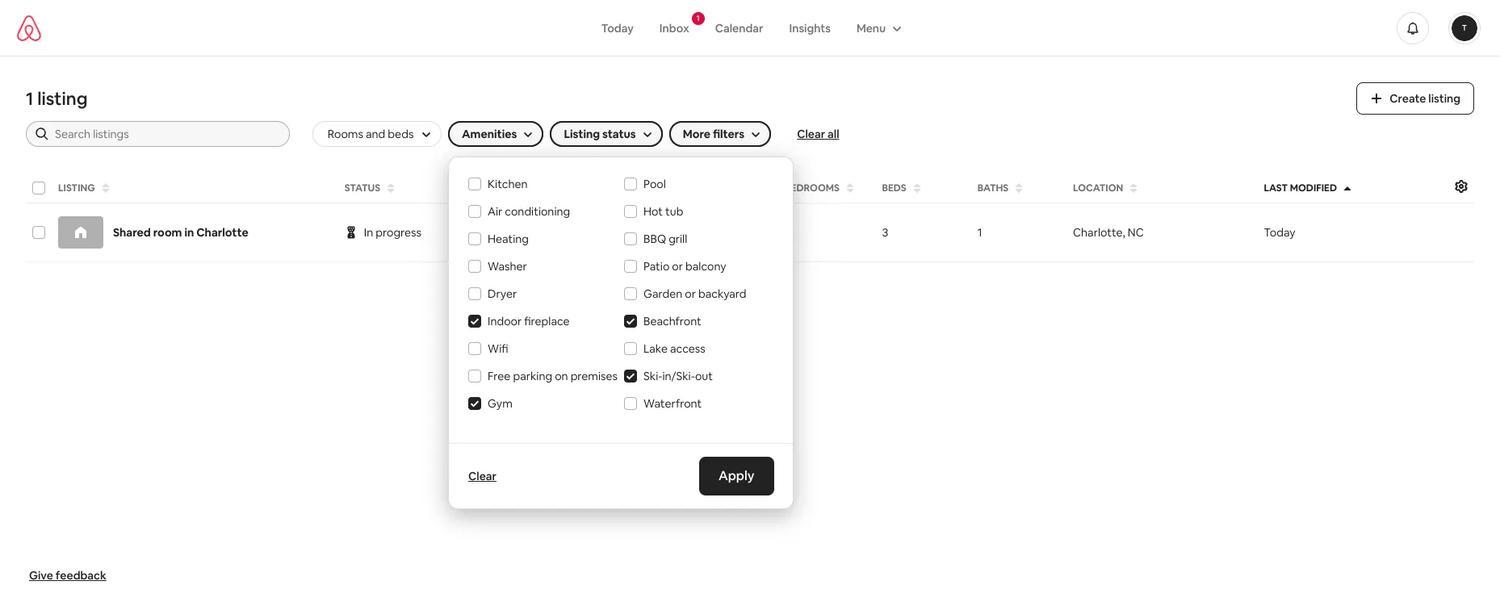 Task type: vqa. For each thing, say whether or not it's contained in the screenshot.
© 2023 AIRBNB, INC. ·
no



Task type: describe. For each thing, give the bounding box(es) containing it.
lake access
[[644, 342, 706, 356]]

inbox 1 calendar
[[660, 13, 763, 35]]

today inside "link"
[[601, 21, 634, 35]]

room
[[153, 225, 182, 240]]

main navigation menu image
[[1452, 15, 1478, 41]]

air
[[488, 204, 502, 219]]

status
[[345, 182, 380, 195]]

1 listing
[[26, 87, 88, 110]]

hot tub
[[644, 204, 683, 219]]

finish
[[519, 225, 549, 240]]

1 for 1
[[978, 225, 982, 240]]

or for backyard
[[685, 287, 696, 301]]

location button
[[1068, 177, 1256, 199]]

listing button
[[53, 177, 337, 199]]

insights link
[[776, 13, 844, 43]]

listing for 1 listing
[[37, 87, 88, 110]]

free parking on premises
[[488, 369, 618, 384]]

shared
[[113, 225, 151, 240]]

status button
[[340, 177, 498, 199]]

amenities
[[462, 127, 517, 141]]

heating
[[488, 232, 529, 246]]

3
[[882, 225, 888, 240]]

or for balcony
[[672, 259, 683, 274]]

amenities button
[[448, 121, 544, 147]]

premises
[[571, 369, 618, 384]]

clear all button
[[797, 126, 839, 142]]

create listing
[[1390, 91, 1461, 106]]

last modified
[[1264, 182, 1337, 195]]

waterfront
[[644, 396, 702, 411]]

in/ski-
[[663, 369, 695, 384]]

gym
[[488, 396, 513, 411]]

garden or backyard
[[644, 287, 747, 301]]

menu button
[[844, 13, 912, 43]]

lake
[[644, 342, 668, 356]]

calendar
[[715, 21, 763, 35]]

insights
[[789, 21, 831, 35]]

patio
[[644, 259, 670, 274]]

free
[[488, 369, 511, 384]]

listing for create listing
[[1429, 91, 1461, 106]]

finish link
[[506, 219, 562, 246]]

backyard
[[698, 287, 747, 301]]

ski-
[[644, 369, 663, 384]]

instant book off image
[[668, 226, 681, 239]]

clear all
[[797, 127, 839, 141]]

charlotte, nc
[[1073, 225, 1144, 240]]

create
[[1390, 91, 1426, 106]]

clear for clear
[[468, 469, 497, 484]]

apply button
[[699, 457, 774, 496]]

calendar link
[[702, 13, 776, 43]]

feedback
[[56, 568, 106, 583]]

garden
[[644, 287, 683, 301]]

last
[[1264, 182, 1288, 195]]

baths
[[978, 182, 1009, 195]]

modified
[[1290, 182, 1337, 195]]

patio or balcony
[[644, 259, 726, 274]]

baths button
[[973, 177, 1065, 199]]

Search text field
[[55, 126, 279, 142]]

listing
[[58, 182, 95, 195]]

bbq
[[644, 232, 666, 246]]



Task type: locate. For each thing, give the bounding box(es) containing it.
1 for 1 listing
[[26, 87, 33, 110]]

today
[[601, 21, 634, 35], [1264, 225, 1296, 240]]

give feedback button
[[23, 562, 113, 589]]

create listing link
[[1357, 82, 1474, 115]]

0 vertical spatial 1
[[696, 13, 700, 23]]

charlotte
[[196, 225, 248, 240]]

menu
[[857, 21, 886, 35]]

in
[[184, 225, 194, 240]]

clear inside button
[[468, 469, 497, 484]]

give feedback
[[29, 568, 106, 583]]

0 vertical spatial clear
[[797, 127, 825, 141]]

charlotte,
[[1073, 225, 1125, 240]]

1 vertical spatial or
[[685, 287, 696, 301]]

beachfront
[[644, 314, 701, 329]]

on
[[555, 369, 568, 384]]

clear
[[797, 127, 825, 141], [468, 469, 497, 484]]

off
[[687, 225, 704, 240]]

clear for clear all
[[797, 127, 825, 141]]

1 vertical spatial 1
[[26, 87, 33, 110]]

pool
[[644, 177, 666, 191]]

bedrooms
[[785, 182, 840, 195]]

all
[[828, 127, 839, 141]]

hot
[[644, 204, 663, 219]]

today down last
[[1264, 225, 1296, 240]]

1 horizontal spatial 1
[[696, 13, 700, 23]]

out
[[695, 369, 713, 384]]

0 horizontal spatial today
[[601, 21, 634, 35]]

apply
[[718, 468, 754, 484]]

0 vertical spatial today
[[601, 21, 634, 35]]

beds
[[882, 182, 907, 195]]

indoor fireplace
[[488, 314, 570, 329]]

dryer
[[488, 287, 517, 301]]

bedrooms button
[[780, 177, 874, 199]]

0 horizontal spatial 1
[[26, 87, 33, 110]]

conditioning
[[505, 204, 570, 219]]

ski-in/ski-out
[[644, 369, 713, 384]]

beds button
[[877, 177, 970, 199]]

parking
[[513, 369, 552, 384]]

in progress
[[364, 225, 421, 240]]

wifi
[[488, 342, 508, 356]]

1 vertical spatial today
[[1264, 225, 1296, 240]]

access
[[670, 342, 706, 356]]

indoor
[[488, 314, 522, 329]]

washer
[[488, 259, 527, 274]]

or right patio
[[672, 259, 683, 274]]

today link
[[588, 13, 647, 43]]

balcony
[[686, 259, 726, 274]]

tub
[[665, 204, 683, 219]]

2 vertical spatial 1
[[978, 225, 982, 240]]

nc
[[1128, 225, 1144, 240]]

clear inside button
[[797, 127, 825, 141]]

0 horizontal spatial listing
[[37, 87, 88, 110]]

1 horizontal spatial listing
[[1429, 91, 1461, 106]]

or
[[672, 259, 683, 274], [685, 287, 696, 301]]

give
[[29, 568, 53, 583]]

shared room in charlotte
[[113, 225, 248, 240]]

1
[[696, 13, 700, 23], [26, 87, 33, 110], [978, 225, 982, 240]]

listing
[[37, 87, 88, 110], [1429, 91, 1461, 106]]

1 horizontal spatial today
[[1264, 225, 1296, 240]]

progress
[[376, 225, 421, 240]]

clear left all
[[797, 127, 825, 141]]

1 inside inbox 1 calendar
[[696, 13, 700, 23]]

apply dialog
[[448, 157, 794, 510]]

1 vertical spatial clear
[[468, 469, 497, 484]]

inbox
[[660, 21, 689, 35]]

1 horizontal spatial or
[[685, 287, 696, 301]]

in
[[364, 225, 373, 240]]

clear down gym at the left bottom of the page
[[468, 469, 497, 484]]

air conditioning
[[488, 204, 570, 219]]

0 horizontal spatial clear
[[468, 469, 497, 484]]

or right "garden"
[[685, 287, 696, 301]]

0 vertical spatial or
[[672, 259, 683, 274]]

fireplace
[[524, 314, 570, 329]]

grill
[[669, 232, 687, 246]]

location
[[1073, 182, 1123, 195]]

last modified button
[[1259, 177, 1447, 199]]

kitchen
[[488, 177, 528, 191]]

2 horizontal spatial 1
[[978, 225, 982, 240]]

clear button
[[462, 463, 503, 490]]

1 horizontal spatial clear
[[797, 127, 825, 141]]

0 horizontal spatial or
[[672, 259, 683, 274]]

bbq grill
[[644, 232, 687, 246]]

today left inbox
[[601, 21, 634, 35]]

1 listing heading
[[26, 87, 1337, 110]]



